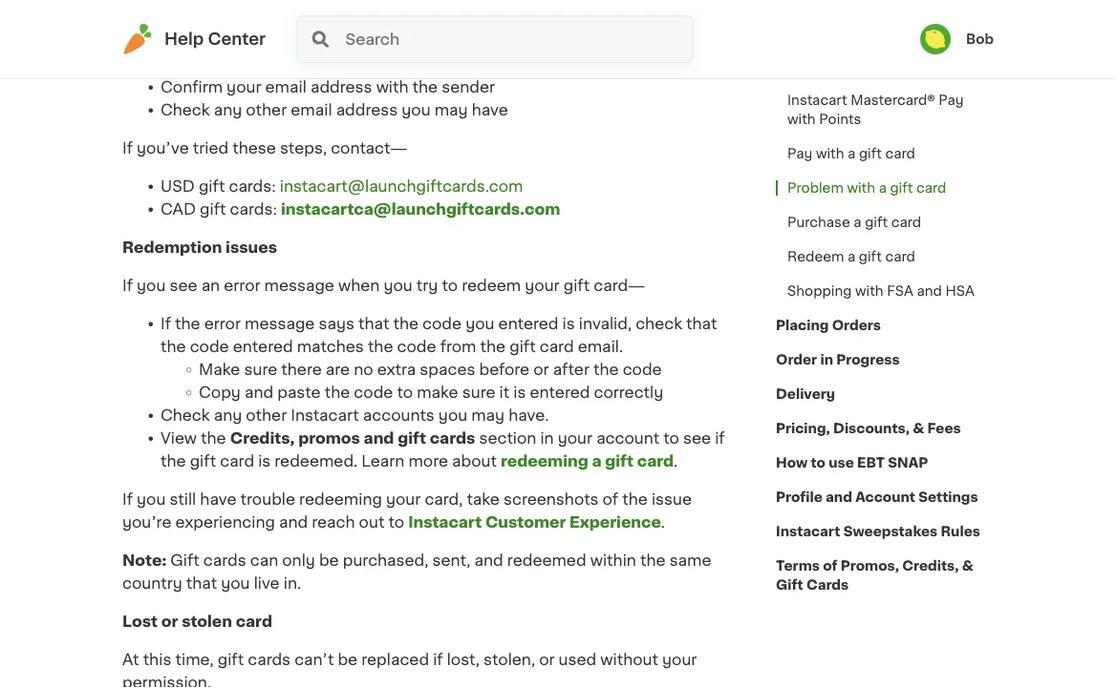 Task type: describe. For each thing, give the bounding box(es) containing it.
placing
[[776, 319, 829, 333]]

0 horizontal spatial credits,
[[230, 431, 295, 446]]

that for entered
[[686, 316, 717, 332]]

that for within
[[186, 576, 217, 591]]

your inside if you still have trouble redeeming your card, take screenshots of the issue you're experiencing and reach out to
[[386, 492, 421, 507]]

terms
[[776, 560, 820, 573]]

card down the live
[[236, 614, 272, 630]]

take
[[467, 492, 500, 507]]

order
[[776, 354, 817, 367]]

any inside check your email's junk or spam folders confirm your email address with the sender check any other email address you may have
[[214, 102, 242, 118]]

1 vertical spatial address
[[336, 102, 398, 118]]

you're
[[122, 515, 171, 530]]

and inside gift cards can only be purchased, sent, and redeemed within the same country that you live in.
[[475, 553, 503, 569]]

email—
[[644, 18, 703, 33]]

have inside check your email's junk or spam folders confirm your email address with the sender check any other email address you may have
[[472, 102, 508, 118]]

stolen,
[[484, 653, 535, 668]]

view the credits, promos and gift cards
[[161, 431, 475, 446]]

redeem a gift card
[[787, 250, 915, 264]]

usd
[[161, 179, 195, 194]]

instacart customer experience .
[[408, 515, 665, 530]]

check inside if the error message says that the code you entered is invalid, check that the code entered matches the code from the gift card email. make sure there are no extra spaces before or after the code copy and paste the code to make sure it is entered correctly check any other instacart accounts you may have.
[[161, 408, 210, 423]]

be inside gift cards can only be purchased, sent, and redeemed within the same country that you live in.
[[319, 553, 339, 569]]

redeeming inside if you still have trouble redeeming your card, take screenshots of the issue you're experiencing and reach out to
[[299, 492, 382, 507]]

experience
[[570, 515, 661, 530]]

a for redeeming a gift card .
[[592, 454, 602, 469]]

email.
[[578, 339, 623, 355]]

error inside if the error message says that the code you entered is invalid, check that the code entered matches the code from the gift card email. make sure there are no extra spaces before or after the code copy and paste the code to make sure it is entered correctly check any other instacart accounts you may have.
[[204, 316, 241, 332]]

code down 'no' at the bottom of page
[[354, 385, 393, 400]]

redeemed
[[507, 553, 586, 569]]

experiencing
[[175, 515, 275, 530]]

profile and account settings link
[[776, 481, 978, 515]]

may inside check your email's junk or spam folders confirm your email address with the sender check any other email address you may have
[[435, 102, 468, 118]]

instacartca@launchgiftcards.com
[[281, 202, 560, 217]]

and inside if the error message says that the code you entered is invalid, check that the code entered matches the code from the gift card email. make sure there are no extra spaces before or after the code copy and paste the code to make sure it is entered correctly check any other instacart accounts you may have.
[[245, 385, 273, 400]]

1 horizontal spatial that
[[358, 316, 389, 332]]

if for if you've tried these steps, contact—
[[122, 140, 133, 156]]

can
[[250, 553, 278, 569]]

make
[[417, 385, 458, 400]]

settings
[[919, 491, 978, 505]]

someone
[[137, 18, 209, 33]]

to inside section in your account to see if the gift card is redeemed. learn more about
[[663, 431, 679, 446]]

customer
[[485, 515, 566, 530]]

if inside at this time, gift cards can't be replaced if lost, stolen, or used without your permission.
[[433, 653, 443, 668]]

the up extra on the left of the page
[[368, 339, 393, 355]]

help center
[[164, 31, 266, 47]]

when
[[338, 278, 380, 293]]

cad
[[161, 202, 196, 217]]

message inside if the error message says that the code you entered is invalid, check that the code entered matches the code from the gift card email. make sure there are no extra spaces before or after the code copy and paste the code to make sure it is entered correctly check any other instacart accounts you may have.
[[245, 316, 315, 332]]

to inside if you still have trouble redeeming your card, take screenshots of the issue you're experiencing and reach out to
[[388, 515, 404, 530]]

a down points
[[848, 147, 856, 161]]

the up before
[[480, 339, 506, 355]]

redeeming a gift card .
[[501, 454, 678, 469]]

code up the correctly
[[623, 362, 662, 377]]

delivery link
[[776, 377, 835, 412]]

the right the view
[[201, 431, 226, 446]]

account
[[596, 431, 660, 446]]

mastercard® for instacart mastercard® pay with points
[[851, 94, 935, 107]]

card inside section in your account to see if the gift card is redeemed. learn more about
[[220, 454, 254, 469]]

gift cards can only be purchased, sent, and redeemed within the same country that you live in.
[[122, 553, 711, 591]]

within
[[590, 553, 636, 569]]

with inside instacart mastercard® pay with points
[[787, 113, 816, 126]]

you down the redemption
[[137, 278, 166, 293]]

0 vertical spatial address
[[311, 79, 372, 95]]

gift inside redeem a gift card link
[[859, 250, 882, 264]]

the down try
[[393, 316, 419, 332]]

if you still have trouble redeeming your card, take screenshots of the issue you're experiencing and reach out to
[[122, 492, 692, 530]]

card, for take
[[425, 492, 463, 507]]

card up purchase a gift card
[[916, 182, 946, 195]]

you inside gift cards can only be purchased, sent, and redeemed within the same country that you live in.
[[221, 576, 250, 591]]

order in progress
[[776, 354, 900, 367]]

tried
[[193, 140, 229, 156]]

instacart for instacart mastercard® pay with points
[[787, 94, 847, 107]]

terms of promos, credits, & gift cards
[[776, 560, 973, 592]]

matches
[[297, 339, 364, 355]]

card up fsa
[[885, 250, 915, 264]]

but
[[450, 18, 476, 33]]

pricing, discounts, & fees link
[[776, 412, 961, 446]]

the down the are
[[325, 385, 350, 400]]

this
[[143, 653, 171, 668]]

& inside terms of promos, credits, & gift cards
[[962, 560, 973, 573]]

the inside gift cards can only be purchased, sent, and redeemed within the same country that you live in.
[[640, 553, 666, 569]]

user avatar image
[[920, 24, 951, 54]]

redeem a gift card link
[[776, 240, 927, 274]]

check
[[636, 316, 682, 332]]

0 horizontal spatial an
[[201, 278, 220, 293]]

instacart mastercard®
[[787, 59, 935, 73]]

to right try
[[442, 278, 458, 293]]

section
[[479, 431, 536, 446]]

note:
[[122, 553, 170, 569]]

use
[[829, 457, 854, 470]]

instacart sweepstakes rules
[[776, 526, 980, 539]]

if the error message says that the code you entered is invalid, check that the code entered matches the code from the gift card email. make sure there are no extra spaces before or after the code copy and paste the code to make sure it is entered correctly check any other instacart accounts you may have.
[[161, 316, 717, 423]]

gift inside section in your account to see if the gift card is redeemed. learn more about
[[190, 454, 216, 469]]

a for redeem a gift card
[[848, 250, 856, 264]]

sweepstakes
[[843, 526, 938, 539]]

code up extra on the left of the page
[[397, 339, 436, 355]]

0 vertical spatial cards
[[430, 431, 475, 446]]

card—
[[594, 278, 645, 293]]

live
[[254, 576, 280, 591]]

instacart customer experience link
[[408, 515, 661, 530]]

have.
[[509, 408, 549, 423]]

you've
[[137, 140, 189, 156]]

lost
[[122, 614, 158, 630]]

code up from
[[422, 316, 462, 332]]

if inside section in your account to see if the gift card is redeemed. learn more about
[[715, 431, 725, 446]]

0 vertical spatial cards:
[[229, 179, 276, 194]]

time,
[[175, 653, 214, 668]]

2 check from the top
[[161, 102, 210, 118]]

card down instacart mastercard® pay with points link
[[885, 147, 915, 161]]

if someone sent you an instacart gift card, but you didn't receive an email—
[[122, 18, 703, 33]]

in.
[[284, 576, 301, 591]]

gift right usd
[[199, 179, 225, 194]]

instacart image
[[122, 24, 153, 54]]

gift down the accounts
[[398, 431, 426, 446]]

is for check
[[562, 316, 575, 332]]

country
[[122, 576, 182, 591]]

delivery
[[776, 388, 835, 401]]

fsa
[[887, 285, 913, 298]]

instacart for instacart customer experience .
[[408, 515, 482, 530]]

of inside terms of promos, credits, & gift cards
[[823, 560, 838, 573]]

these
[[232, 140, 276, 156]]

0 vertical spatial email
[[265, 79, 307, 95]]

pay inside instacart mastercard® pay with points
[[939, 94, 964, 107]]

with for pay
[[816, 147, 844, 161]]

to left use
[[811, 457, 826, 470]]

2 vertical spatial entered
[[530, 385, 590, 400]]

at
[[122, 653, 139, 668]]

card, for but
[[408, 18, 446, 33]]

redemption issues
[[122, 240, 277, 255]]

still
[[170, 492, 196, 507]]

you inside check your email's junk or spam folders confirm your email address with the sender check any other email address you may have
[[402, 102, 431, 118]]

instacart mastercard® link
[[776, 49, 947, 83]]

your down email's
[[227, 79, 261, 95]]

in for section
[[540, 431, 554, 446]]

instacart@launchgiftcards.com link
[[280, 179, 523, 194]]

gift up spam
[[378, 18, 404, 33]]

the inside check your email's junk or spam folders confirm your email address with the sender check any other email address you may have
[[412, 79, 438, 95]]

permission.
[[122, 676, 211, 689]]

or inside at this time, gift cards can't be replaced if lost, stolen, or used without your permission.
[[539, 653, 555, 668]]

have inside if you still have trouble redeeming your card, take screenshots of the issue you're experiencing and reach out to
[[200, 492, 237, 507]]

discounts,
[[833, 422, 910, 436]]

usd gift cards: instacart@launchgiftcards.com cad gift cards: instacartca@launchgiftcards.com
[[161, 179, 560, 217]]

paste
[[277, 385, 321, 400]]

without
[[600, 653, 658, 668]]

your inside at this time, gift cards can't be replaced if lost, stolen, or used without your permission.
[[662, 653, 697, 668]]

card down problem with a gift card link
[[891, 216, 921, 229]]

you left try
[[384, 278, 413, 293]]

your down center
[[214, 56, 248, 72]]

view
[[161, 431, 197, 446]]

there
[[281, 362, 322, 377]]

the up the view
[[161, 339, 186, 355]]

0 vertical spatial entered
[[498, 316, 559, 332]]

1 check from the top
[[161, 56, 210, 72]]

the down email.
[[593, 362, 619, 377]]

instacart mastercard® pay with points
[[787, 94, 964, 126]]

about
[[452, 454, 497, 469]]

orders
[[832, 319, 881, 333]]

rules
[[941, 526, 980, 539]]

be inside at this time, gift cards can't be replaced if lost, stolen, or used without your permission.
[[338, 653, 358, 668]]



Task type: vqa. For each thing, say whether or not it's contained in the screenshot.
and in the the If you still have trouble redeeming your card, take screenshots of the issue you're experiencing and reach out to
yes



Task type: locate. For each thing, give the bounding box(es) containing it.
make
[[199, 362, 240, 377]]

your down learn
[[386, 492, 421, 507]]

0 horizontal spatial pay
[[787, 147, 813, 161]]

1 vertical spatial &
[[962, 560, 973, 573]]

2 vertical spatial is
[[258, 454, 271, 469]]

1 horizontal spatial of
[[823, 560, 838, 573]]

spaces
[[420, 362, 475, 377]]

to
[[442, 278, 458, 293], [397, 385, 413, 400], [663, 431, 679, 446], [811, 457, 826, 470], [388, 515, 404, 530]]

1 horizontal spatial an
[[283, 18, 302, 33]]

in
[[820, 354, 833, 367], [540, 431, 554, 446]]

sent,
[[432, 553, 471, 569]]

only
[[282, 553, 315, 569]]

the inside if you still have trouble redeeming your card, take screenshots of the issue you're experiencing and reach out to
[[622, 492, 648, 507]]

your right the redeem
[[525, 278, 560, 293]]

section in your account to see if the gift card is redeemed. learn more about
[[161, 431, 725, 469]]

the inside section in your account to see if the gift card is redeemed. learn more about
[[161, 454, 186, 469]]

invalid,
[[579, 316, 632, 332]]

1 vertical spatial if
[[433, 653, 443, 668]]

1 vertical spatial credits,
[[902, 560, 959, 573]]

terms of promos, credits, & gift cards link
[[776, 549, 994, 603]]

of up experience
[[603, 492, 618, 507]]

0 vertical spatial check
[[161, 56, 210, 72]]

you right but
[[480, 18, 509, 33]]

1 horizontal spatial credits,
[[902, 560, 959, 573]]

receive
[[562, 18, 618, 33]]

or left the after
[[533, 362, 549, 377]]

after
[[553, 362, 590, 377]]

instacart sweepstakes rules link
[[776, 515, 980, 549]]

cards inside gift cards can only be purchased, sent, and redeemed within the same country that you live in.
[[203, 553, 246, 569]]

1 vertical spatial .
[[661, 515, 665, 530]]

mastercard® for instacart mastercard®
[[851, 59, 935, 73]]

1 vertical spatial check
[[161, 102, 210, 118]]

pay
[[939, 94, 964, 107], [787, 147, 813, 161]]

1 vertical spatial mastercard®
[[851, 94, 935, 107]]

instacart for instacart sweepstakes rules
[[776, 526, 840, 539]]

a
[[848, 147, 856, 161], [879, 182, 887, 195], [854, 216, 862, 229], [848, 250, 856, 264], [592, 454, 602, 469]]

with inside check your email's junk or spam folders confirm your email address with the sender check any other email address you may have
[[376, 79, 409, 95]]

gift inside gift cards can only be purchased, sent, and redeemed within the same country that you live in.
[[170, 553, 199, 569]]

check your email's junk or spam folders confirm your email address with the sender check any other email address you may have
[[161, 56, 508, 118]]

if left lost,
[[433, 653, 443, 668]]

copy
[[199, 385, 241, 400]]

gift inside at this time, gift cards can't be replaced if lost, stolen, or used without your permission.
[[218, 653, 244, 668]]

with left fsa
[[855, 285, 884, 298]]

gift inside purchase a gift card link
[[865, 216, 888, 229]]

cards: down these
[[229, 179, 276, 194]]

gift inside terms of promos, credits, & gift cards
[[776, 579, 803, 592]]

1 horizontal spatial redeeming
[[501, 454, 588, 469]]

in down have.
[[540, 431, 554, 446]]

with left points
[[787, 113, 816, 126]]

you right the sent
[[250, 18, 279, 33]]

instacart inside if the error message says that the code you entered is invalid, check that the code entered matches the code from the gift card email. make sure there are no extra spaces before or after the code copy and paste the code to make sure it is entered correctly check any other instacart accounts you may have.
[[291, 408, 359, 423]]

spam
[[371, 56, 415, 72]]

if for if you still have trouble redeeming your card, take screenshots of the issue you're experiencing and reach out to
[[122, 492, 133, 507]]

1 horizontal spatial in
[[820, 354, 833, 367]]

card inside if the error message says that the code you entered is invalid, check that the code entered matches the code from the gift card email. make sure there are no extra spaces before or after the code copy and paste the code to make sure it is entered correctly check any other instacart accounts you may have.
[[540, 339, 574, 355]]

gift down problem with a gift card link
[[865, 216, 888, 229]]

1 vertical spatial redeeming
[[299, 492, 382, 507]]

0 vertical spatial credits,
[[230, 431, 295, 446]]

0 vertical spatial any
[[214, 102, 242, 118]]

1 horizontal spatial sure
[[462, 385, 495, 400]]

an
[[283, 18, 302, 33], [622, 18, 641, 33], [201, 278, 220, 293]]

message up says
[[264, 278, 334, 293]]

if for if the error message says that the code you entered is invalid, check that the code entered matches the code from the gift card email. make sure there are no extra spaces before or after the code copy and paste the code to make sure it is entered correctly check any other instacart accounts you may have.
[[161, 316, 171, 332]]

0 horizontal spatial of
[[603, 492, 618, 507]]

your inside section in your account to see if the gift card is redeemed. learn more about
[[558, 431, 593, 446]]

0 horizontal spatial sure
[[244, 362, 277, 377]]

a down account
[[592, 454, 602, 469]]

have
[[472, 102, 508, 118], [200, 492, 237, 507]]

lost,
[[447, 653, 480, 668]]

0 horizontal spatial if
[[433, 653, 443, 668]]

message up there
[[245, 316, 315, 332]]

may
[[435, 102, 468, 118], [471, 408, 505, 423]]

and inside profile and account settings link
[[826, 491, 852, 505]]

card
[[885, 147, 915, 161], [916, 182, 946, 195], [891, 216, 921, 229], [885, 250, 915, 264], [540, 339, 574, 355], [220, 454, 254, 469], [637, 454, 674, 469], [236, 614, 272, 630]]

any inside if the error message says that the code you entered is invalid, check that the code entered matches the code from the gift card email. make sure there are no extra spaces before or after the code copy and paste the code to make sure it is entered correctly check any other instacart accounts you may have.
[[214, 408, 242, 423]]

how to use ebt snap link
[[776, 446, 928, 481]]

and inside if you still have trouble redeeming your card, take screenshots of the issue you're experiencing and reach out to
[[279, 515, 308, 530]]

1 horizontal spatial &
[[962, 560, 973, 573]]

0 vertical spatial in
[[820, 354, 833, 367]]

check down confirm at the top left
[[161, 102, 210, 118]]

or left used
[[539, 653, 555, 668]]

0 vertical spatial .
[[674, 454, 678, 469]]

entered down the after
[[530, 385, 590, 400]]

and right fsa
[[917, 285, 942, 298]]

error down issues
[[224, 278, 260, 293]]

0 horizontal spatial &
[[913, 422, 924, 436]]

0 vertical spatial sure
[[244, 362, 277, 377]]

2 horizontal spatial cards
[[430, 431, 475, 446]]

with down points
[[816, 147, 844, 161]]

0 vertical spatial other
[[246, 102, 287, 118]]

other
[[246, 102, 287, 118], [246, 408, 287, 423]]

2 other from the top
[[246, 408, 287, 423]]

you inside if you still have trouble redeeming your card, take screenshots of the issue you're experiencing and reach out to
[[137, 492, 166, 507]]

problem with a gift card
[[787, 182, 946, 195]]

to inside if the error message says that the code you entered is invalid, check that the code entered matches the code from the gift card email. make sure there are no extra spaces before or after the code copy and paste the code to make sure it is entered correctly check any other instacart accounts you may have.
[[397, 385, 413, 400]]

other inside check your email's junk or spam folders confirm your email address with the sender check any other email address you may have
[[246, 102, 287, 118]]

purchase
[[787, 216, 850, 229]]

may down it on the bottom
[[471, 408, 505, 423]]

if inside if you still have trouble redeeming your card, take screenshots of the issue you're experiencing and reach out to
[[122, 492, 133, 507]]

2 mastercard® from the top
[[851, 94, 935, 107]]

you up from
[[466, 316, 495, 332]]

card, left take
[[425, 492, 463, 507]]

have down sender
[[472, 102, 508, 118]]

1 vertical spatial cards
[[203, 553, 246, 569]]

a up purchase a gift card
[[879, 182, 887, 195]]

0 vertical spatial mastercard®
[[851, 59, 935, 73]]

other down paste
[[246, 408, 287, 423]]

0 horizontal spatial is
[[258, 454, 271, 469]]

1 horizontal spatial .
[[674, 454, 678, 469]]

2 horizontal spatial that
[[686, 316, 717, 332]]

progress
[[836, 354, 900, 367]]

1 vertical spatial in
[[540, 431, 554, 446]]

or
[[352, 56, 367, 72], [533, 362, 549, 377], [161, 614, 178, 630], [539, 653, 555, 668]]

other inside if the error message says that the code you entered is invalid, check that the code entered matches the code from the gift card email. make sure there are no extra spaces before or after the code copy and paste the code to make sure it is entered correctly check any other instacart accounts you may have.
[[246, 408, 287, 423]]

0 vertical spatial see
[[170, 278, 197, 293]]

gift right cad
[[200, 202, 226, 217]]

0 vertical spatial is
[[562, 316, 575, 332]]

1 vertical spatial see
[[683, 431, 711, 446]]

see inside section in your account to see if the gift card is redeemed. learn more about
[[683, 431, 711, 446]]

problem with a gift card link
[[776, 171, 958, 205]]

and
[[917, 285, 942, 298], [245, 385, 273, 400], [364, 431, 394, 446], [826, 491, 852, 505], [279, 515, 308, 530], [475, 553, 503, 569]]

before
[[479, 362, 530, 377]]

profile and account settings
[[776, 491, 978, 505]]

shopping with fsa and hsa link
[[776, 274, 986, 309]]

shopping with fsa and hsa
[[787, 285, 975, 298]]

used
[[559, 653, 597, 668]]

gift up purchase a gift card
[[890, 182, 913, 195]]

redeeming a gift card link
[[501, 454, 674, 469]]

to right out
[[388, 515, 404, 530]]

1 horizontal spatial may
[[471, 408, 505, 423]]

promos
[[298, 431, 360, 446]]

0 horizontal spatial cards
[[203, 553, 246, 569]]

instacartca@launchgiftcards.com link
[[281, 202, 560, 217]]

or inside check your email's junk or spam folders confirm your email address with the sender check any other email address you may have
[[352, 56, 367, 72]]

you down make
[[438, 408, 467, 423]]

may down sender
[[435, 102, 468, 118]]

that
[[358, 316, 389, 332], [686, 316, 717, 332], [186, 576, 217, 591]]

you left the live
[[221, 576, 250, 591]]

pricing,
[[776, 422, 830, 436]]

that up lost or stolen card
[[186, 576, 217, 591]]

card down account
[[637, 454, 674, 469]]

you up you're
[[137, 492, 166, 507]]

hsa
[[945, 285, 975, 298]]

didn't
[[513, 18, 558, 33]]

1 vertical spatial may
[[471, 408, 505, 423]]

3 check from the top
[[161, 408, 210, 423]]

address up "contact—"
[[336, 102, 398, 118]]

gift down account
[[605, 454, 634, 469]]

error up make
[[204, 316, 241, 332]]

promos,
[[841, 560, 899, 573]]

replaced
[[361, 653, 429, 668]]

folders
[[419, 56, 473, 72]]

contact—
[[331, 140, 408, 156]]

of up cards
[[823, 560, 838, 573]]

0 horizontal spatial have
[[200, 492, 237, 507]]

to right account
[[663, 431, 679, 446]]

0 horizontal spatial .
[[661, 515, 665, 530]]

lost or stolen card
[[122, 614, 272, 630]]

email up steps,
[[291, 102, 332, 118]]

. down issue
[[661, 515, 665, 530]]

instacart inside instacart mastercard® pay with points
[[787, 94, 847, 107]]

and down trouble
[[279, 515, 308, 530]]

cards up "about"
[[430, 431, 475, 446]]

or right lost
[[161, 614, 178, 630]]

sure left it on the bottom
[[462, 385, 495, 400]]

1 horizontal spatial see
[[683, 431, 711, 446]]

0 vertical spatial card,
[[408, 18, 446, 33]]

with up purchase a gift card
[[847, 182, 875, 195]]

try
[[416, 278, 438, 293]]

1 horizontal spatial have
[[472, 102, 508, 118]]

0 vertical spatial be
[[319, 553, 339, 569]]

snap
[[888, 457, 928, 470]]

2 any from the top
[[214, 408, 242, 423]]

1 mastercard® from the top
[[851, 59, 935, 73]]

junk
[[311, 56, 348, 72]]

& left the fees
[[913, 422, 924, 436]]

gift up before
[[509, 339, 536, 355]]

redeeming up reach
[[299, 492, 382, 507]]

credits, down rules
[[902, 560, 959, 573]]

0 vertical spatial error
[[224, 278, 260, 293]]

cards down experiencing
[[203, 553, 246, 569]]

see up issue
[[683, 431, 711, 446]]

1 vertical spatial email
[[291, 102, 332, 118]]

1 vertical spatial be
[[338, 653, 358, 668]]

of inside if you still have trouble redeeming your card, take screenshots of the issue you're experiencing and reach out to
[[603, 492, 618, 507]]

1 horizontal spatial if
[[715, 431, 725, 446]]

card up the after
[[540, 339, 574, 355]]

if
[[715, 431, 725, 446], [433, 653, 443, 668]]

is up trouble
[[258, 454, 271, 469]]

Search search field
[[344, 16, 693, 62]]

1 vertical spatial cards:
[[230, 202, 277, 217]]

in inside section in your account to see if the gift card is redeemed. learn more about
[[540, 431, 554, 446]]

instacart for instacart mastercard®
[[787, 59, 847, 73]]

1 vertical spatial have
[[200, 492, 237, 507]]

the left same
[[640, 553, 666, 569]]

1 vertical spatial any
[[214, 408, 242, 423]]

.
[[674, 454, 678, 469], [661, 515, 665, 530]]

the
[[412, 79, 438, 95], [175, 316, 200, 332], [393, 316, 419, 332], [161, 339, 186, 355], [368, 339, 393, 355], [480, 339, 506, 355], [593, 362, 619, 377], [325, 385, 350, 400], [201, 431, 226, 446], [161, 454, 186, 469], [622, 492, 648, 507], [640, 553, 666, 569]]

gift right time,
[[218, 653, 244, 668]]

1 horizontal spatial gift
[[776, 579, 803, 592]]

purchased,
[[343, 553, 429, 569]]

ebt
[[857, 457, 885, 470]]

1 vertical spatial entered
[[233, 339, 293, 355]]

0 vertical spatial gift
[[170, 553, 199, 569]]

the down the view
[[161, 454, 186, 469]]

1 vertical spatial card,
[[425, 492, 463, 507]]

0 vertical spatial &
[[913, 422, 924, 436]]

0 vertical spatial of
[[603, 492, 618, 507]]

the up make
[[175, 316, 200, 332]]

&
[[913, 422, 924, 436], [962, 560, 973, 573]]

out
[[359, 515, 384, 530]]

1 other from the top
[[246, 102, 287, 118]]

is right it on the bottom
[[513, 385, 526, 400]]

2 vertical spatial cards
[[248, 653, 291, 668]]

an down redemption issues
[[201, 278, 220, 293]]

can't
[[294, 653, 334, 668]]

and down use
[[826, 491, 852, 505]]

0 horizontal spatial gift
[[170, 553, 199, 569]]

bob
[[966, 32, 994, 46]]

& down rules
[[962, 560, 973, 573]]

1 vertical spatial message
[[245, 316, 315, 332]]

1 any from the top
[[214, 102, 242, 118]]

redeem
[[462, 278, 521, 293]]

gift down the view
[[190, 454, 216, 469]]

if inside if the error message says that the code you entered is invalid, check that the code entered matches the code from the gift card email. make sure there are no extra spaces before or after the code copy and paste the code to make sure it is entered correctly check any other instacart accounts you may have.
[[161, 316, 171, 332]]

0 horizontal spatial may
[[435, 102, 468, 118]]

with for shopping
[[855, 285, 884, 298]]

confirm
[[161, 79, 223, 95]]

check up the view
[[161, 408, 210, 423]]

0 horizontal spatial that
[[186, 576, 217, 591]]

gift inside problem with a gift card link
[[890, 182, 913, 195]]

is for learn
[[258, 454, 271, 469]]

1 vertical spatial pay
[[787, 147, 813, 161]]

a down purchase a gift card
[[848, 250, 856, 264]]

redeemed.
[[275, 454, 358, 469]]

instacart
[[306, 18, 374, 33], [787, 59, 847, 73], [787, 94, 847, 107], [291, 408, 359, 423], [408, 515, 482, 530], [776, 526, 840, 539]]

or right the junk
[[352, 56, 367, 72]]

card, inside if you still have trouble redeeming your card, take screenshots of the issue you're experiencing and reach out to
[[425, 492, 463, 507]]

that right says
[[358, 316, 389, 332]]

1 vertical spatial is
[[513, 385, 526, 400]]

pay with a gift card link
[[776, 137, 927, 171]]

2 horizontal spatial an
[[622, 18, 641, 33]]

and inside shopping with fsa and hsa link
[[917, 285, 942, 298]]

the up experience
[[622, 492, 648, 507]]

if for if you see an error message when you try to redeem your gift card—
[[122, 278, 133, 293]]

steps,
[[280, 140, 327, 156]]

with for problem
[[847, 182, 875, 195]]

0 horizontal spatial see
[[170, 278, 197, 293]]

cards inside at this time, gift cards can't be replaced if lost, stolen, or used without your permission.
[[248, 653, 291, 668]]

help center link
[[122, 24, 266, 54]]

0 vertical spatial if
[[715, 431, 725, 446]]

0 vertical spatial redeeming
[[501, 454, 588, 469]]

0 vertical spatial message
[[264, 278, 334, 293]]

a for purchase a gift card
[[854, 216, 862, 229]]

0 vertical spatial pay
[[939, 94, 964, 107]]

and up learn
[[364, 431, 394, 446]]

to up the accounts
[[397, 385, 413, 400]]

and right sent,
[[475, 553, 503, 569]]

in for order
[[820, 354, 833, 367]]

0 horizontal spatial redeeming
[[299, 492, 382, 507]]

from
[[440, 339, 476, 355]]

if for if someone sent you an instacart gift card, but you didn't receive an email—
[[122, 18, 133, 33]]

an right receive
[[622, 18, 641, 33]]

extra
[[377, 362, 416, 377]]

gift inside if the error message says that the code you entered is invalid, check that the code entered matches the code from the gift card email. make sure there are no extra spaces before or after the code copy and paste the code to make sure it is entered correctly check any other instacart accounts you may have.
[[509, 339, 536, 355]]

code up make
[[190, 339, 229, 355]]

it
[[499, 385, 510, 400]]

and right copy
[[245, 385, 273, 400]]

2 vertical spatial check
[[161, 408, 210, 423]]

address
[[311, 79, 372, 95], [336, 102, 398, 118]]

1 vertical spatial of
[[823, 560, 838, 573]]

gift inside pay with a gift card link
[[859, 147, 882, 161]]

credits, inside terms of promos, credits, & gift cards
[[902, 560, 959, 573]]

0 vertical spatial have
[[472, 102, 508, 118]]

accounts
[[363, 408, 435, 423]]

may inside if the error message says that the code you entered is invalid, check that the code entered matches the code from the gift card email. make sure there are no extra spaces before or after the code copy and paste the code to make sure it is entered correctly check any other instacart accounts you may have.
[[471, 408, 505, 423]]

1 vertical spatial error
[[204, 316, 241, 332]]

redeeming
[[501, 454, 588, 469], [299, 492, 382, 507]]

or inside if the error message says that the code you entered is invalid, check that the code entered matches the code from the gift card email. make sure there are no extra spaces before or after the code copy and paste the code to make sure it is entered correctly check any other instacart accounts you may have.
[[533, 362, 549, 377]]

reach
[[312, 515, 355, 530]]

entered up before
[[498, 316, 559, 332]]

bob link
[[920, 24, 994, 54]]

that inside gift cards can only be purchased, sent, and redeemed within the same country that you live in.
[[186, 576, 217, 591]]

2 horizontal spatial is
[[562, 316, 575, 332]]

0 vertical spatial may
[[435, 102, 468, 118]]

gift down terms
[[776, 579, 803, 592]]

1 vertical spatial gift
[[776, 579, 803, 592]]

card, left but
[[408, 18, 446, 33]]

1 vertical spatial sure
[[462, 385, 495, 400]]

1 horizontal spatial cards
[[248, 653, 291, 668]]

with
[[376, 79, 409, 95], [787, 113, 816, 126], [816, 147, 844, 161], [847, 182, 875, 195], [855, 285, 884, 298]]

same
[[670, 553, 711, 569]]

1 vertical spatial other
[[246, 408, 287, 423]]

0 horizontal spatial in
[[540, 431, 554, 446]]

mastercard® up instacart mastercard® pay with points link
[[851, 59, 935, 73]]

mastercard®
[[851, 59, 935, 73], [851, 94, 935, 107]]

is inside section in your account to see if the gift card is redeemed. learn more about
[[258, 454, 271, 469]]

mastercard® down 'instacart mastercard®' link
[[851, 94, 935, 107]]

gift left card—
[[564, 278, 590, 293]]

check
[[161, 56, 210, 72], [161, 102, 210, 118], [161, 408, 210, 423]]

1 horizontal spatial pay
[[939, 94, 964, 107]]

1 horizontal spatial is
[[513, 385, 526, 400]]

your
[[214, 56, 248, 72], [227, 79, 261, 95], [525, 278, 560, 293], [558, 431, 593, 446], [386, 492, 421, 507], [662, 653, 697, 668]]

screenshots
[[504, 492, 599, 507]]

mastercard® inside instacart mastercard® pay with points
[[851, 94, 935, 107]]



